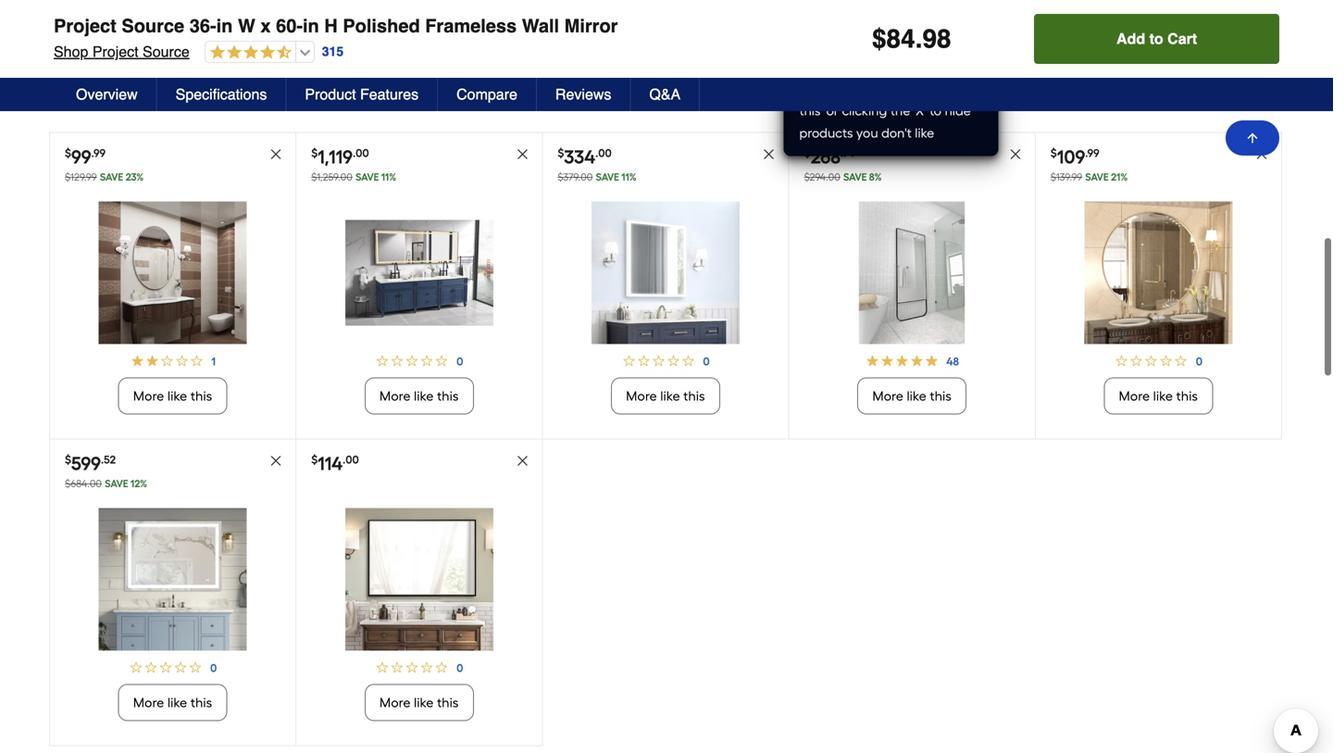 Task type: vqa. For each thing, say whether or not it's contained in the screenshot.
4.5 Stars image
yes



Task type: describe. For each thing, give the bounding box(es) containing it.
more like this button for jasmoder 28-in w x 44.2-in h white framed lighted wall mirror image
[[611, 416, 721, 453]]

'x'
[[914, 142, 927, 157]]

overview
[[76, 86, 138, 103]]

.00 inside 114 .00
[[343, 492, 359, 505]]

frameless
[[425, 15, 517, 37]]

jasmoder 28-in w x 44.2-in h white framed lighted wall mirror image
[[592, 240, 740, 383]]

reset
[[63, 120, 96, 136]]

h
[[324, 15, 338, 37]]

0 vertical spatial project
[[54, 15, 117, 37]]

1 horizontal spatial products
[[929, 97, 983, 113]]

1 vertical spatial clicking
[[843, 142, 888, 157]]

.
[[916, 24, 923, 54]]

mirror
[[565, 15, 618, 37]]

discover similar items heading
[[522, 49, 785, 86]]

x
[[261, 15, 271, 37]]

like for jasmoder 36-in w x 86.6-in h black framed lighted wall mirror image
[[414, 427, 434, 443]]

save for $139.99
[[1086, 210, 1109, 222]]

$ 84 . 98
[[873, 24, 952, 54]]

more for the more like this button related to clavie 22-in w x 30-in h oval silver framed wall mirror image
[[133, 427, 164, 443]]

compare button
[[438, 78, 537, 111]]

polished
[[343, 15, 420, 37]]

599
[[71, 491, 101, 514]]

don't
[[882, 164, 912, 180]]

q&a button
[[631, 78, 700, 111]]

$129.99
[[65, 210, 97, 222]]

discover
[[522, 54, 628, 81]]

cart
[[1168, 30, 1198, 47]]

save left 8%
[[844, 210, 867, 222]]

more like this for clavie 24-in w x 24-in h round brushed gold framed wall mirror image
[[1120, 427, 1199, 443]]

more for neutype 30-in w x 39-in h black framed wall mirror image's the more like this button
[[380, 734, 411, 749]]

$139.99 save 21%
[[1051, 210, 1129, 222]]

save inside the 599 $684.00 save 12%
[[105, 516, 128, 529]]

like for glass warehouse 24-in w x 67-in h square black framed full length wall mirror image
[[907, 427, 927, 443]]

more like this button for clavie 24-in w x 24-in h round brushed gold framed wall mirror image
[[1104, 416, 1214, 453]]

$379.00
[[558, 210, 593, 222]]

98
[[923, 24, 952, 54]]

overview button
[[57, 78, 157, 111]]

more like this for jasmoder 36-in w x 86.6-in h black framed lighted wall mirror image
[[380, 427, 459, 443]]

$139.99
[[1051, 210, 1083, 222]]

items
[[722, 54, 785, 81]]

this for jasmoder 36-in w x 55.9-in h silver framed lighted wall mirror image
[[191, 734, 212, 749]]

23%
[[126, 210, 144, 222]]

reviews button
[[537, 78, 631, 111]]

1 in from the left
[[216, 15, 233, 37]]

8%
[[870, 210, 882, 222]]

neutype 30-in w x 39-in h black framed wall mirror image
[[345, 547, 494, 690]]

rotate left image
[[100, 117, 121, 138]]

wall
[[522, 15, 560, 37]]

product
[[305, 86, 356, 103]]

1,119
[[318, 185, 353, 207]]

this for jasmoder 28-in w x 44.2-in h white framed lighted wall mirror image
[[684, 427, 706, 443]]

product features button
[[287, 78, 438, 111]]

arrow up image
[[1246, 131, 1261, 145]]

this for clavie 22-in w x 30-in h oval silver framed wall mirror image
[[191, 427, 212, 443]]

quickly
[[800, 97, 844, 113]]

save for $129.99
[[100, 210, 123, 222]]

$ 1,119 .00
[[311, 185, 369, 207]]

334
[[564, 185, 596, 207]]

$ for $
[[65, 185, 71, 199]]

$684.00
[[65, 516, 102, 529]]

more like this button for glass warehouse 24-in w x 67-in h square black framed full length wall mirror image
[[858, 416, 967, 453]]

more for the more like this button related to jasmoder 36-in w x 86.6-in h black framed lighted wall mirror image
[[380, 427, 411, 443]]

.99 inside $ 109 .99
[[1086, 185, 1100, 199]]

info outlined image
[[790, 56, 811, 77]]

more like this for glass warehouse 24-in w x 67-in h square black framed full length wall mirror image
[[873, 427, 952, 443]]



Task type: locate. For each thing, give the bounding box(es) containing it.
in left h
[[303, 15, 319, 37]]

to
[[1150, 30, 1164, 47], [930, 142, 942, 157]]

0 vertical spatial clicking
[[857, 119, 902, 135]]

84
[[887, 24, 916, 54]]

add to cart
[[1117, 30, 1198, 47]]

save down $ 334 .00
[[596, 210, 620, 222]]

products
[[929, 97, 983, 113], [800, 164, 854, 180]]

new
[[901, 97, 926, 113]]

to right add
[[1150, 30, 1164, 47]]

jasmoder 36-in w x 55.9-in h silver framed lighted wall mirror image
[[99, 547, 247, 690]]

add to cart button
[[1035, 14, 1280, 64]]

project up overview
[[92, 43, 139, 60]]

hide
[[945, 142, 971, 157]]

in left w
[[216, 15, 233, 37]]

0 vertical spatial to
[[1150, 30, 1164, 47]]

products down or
[[800, 164, 854, 180]]

more like this for neutype 30-in w x 39-in h black framed wall mirror image
[[380, 734, 459, 749]]

to inside add to cart button
[[1150, 30, 1164, 47]]

jasmoder 36-in w x 86.6-in h black framed lighted wall mirror image
[[345, 240, 494, 383]]

project
[[54, 15, 117, 37], [92, 43, 139, 60]]

clicking up you
[[843, 142, 888, 157]]

$ up $129.99
[[65, 185, 71, 199]]

save
[[100, 210, 123, 222], [356, 210, 379, 222], [596, 210, 620, 222], [844, 210, 867, 222], [1086, 210, 1109, 222], [105, 516, 128, 529]]

source
[[122, 15, 184, 37], [143, 43, 190, 60]]

11% right $1,259.00
[[381, 210, 397, 222]]

save for $379.00
[[596, 210, 620, 222]]

specifications button
[[157, 78, 287, 111]]

1 vertical spatial to
[[930, 142, 942, 157]]

shop project source
[[54, 43, 190, 60]]

by
[[839, 119, 854, 135]]

clavie 24-in w x 24-in h round brushed gold framed wall mirror image
[[1085, 240, 1233, 383]]

save left 12%
[[105, 516, 128, 529]]

1 11% from the left
[[381, 210, 397, 222]]

the
[[891, 142, 911, 157]]

save 8%
[[844, 210, 882, 222]]

109
[[1058, 185, 1086, 207]]

315
[[322, 44, 344, 59]]

below
[[800, 119, 836, 135]]

more
[[133, 427, 164, 443], [380, 427, 411, 443], [626, 427, 657, 443], [873, 427, 904, 443], [1120, 427, 1151, 443], [133, 734, 164, 749], [380, 734, 411, 749]]

$ inside $ 334 .00
[[558, 185, 564, 199]]

project source 36-in w x 60-in h polished frameless wall mirror
[[54, 15, 618, 37]]

.99 up $129.99 save 23%
[[91, 185, 106, 199]]

this for clavie 24-in w x 24-in h round brushed gold framed wall mirror image
[[1177, 427, 1199, 443]]

0 vertical spatial source
[[122, 15, 184, 37]]

0 vertical spatial products
[[929, 97, 983, 113]]

more for jasmoder 28-in w x 44.2-in h white framed lighted wall mirror image's the more like this button
[[626, 427, 657, 443]]

114 .00
[[318, 491, 359, 514]]

save left 21%
[[1086, 210, 1109, 222]]

1 vertical spatial source
[[143, 43, 190, 60]]

$ for $ 84 . 98
[[873, 24, 887, 54]]

.74
[[841, 185, 855, 199]]

like for jasmoder 36-in w x 55.9-in h silver framed lighted wall mirror image
[[168, 734, 187, 749]]

to inside quickly discover new products below by clicking 'more like this' or clicking the 'x' to hide products you don't like
[[930, 142, 942, 157]]

1 .99 from the left
[[91, 185, 106, 199]]

source down "36-"
[[143, 43, 190, 60]]

discover
[[848, 97, 898, 113]]

more like this button for jasmoder 36-in w x 55.9-in h silver framed lighted wall mirror image
[[118, 723, 227, 753]]

clicking down discover
[[857, 119, 902, 135]]

1 horizontal spatial 11%
[[622, 210, 637, 222]]

more like this button for clavie 22-in w x 30-in h oval silver framed wall mirror image
[[118, 416, 227, 453]]

glass warehouse 24-in w x 67-in h square black framed full length wall mirror image
[[838, 240, 987, 383]]

you
[[857, 164, 879, 180]]

more like this
[[133, 427, 212, 443], [380, 427, 459, 443], [626, 427, 706, 443], [873, 427, 952, 443], [1120, 427, 1199, 443], [133, 734, 212, 749], [380, 734, 459, 749]]

0 horizontal spatial to
[[930, 142, 942, 157]]

$129.99 save 23%
[[65, 210, 144, 222]]

more like this list item
[[50, 240, 296, 477], [297, 240, 542, 477], [543, 240, 789, 477], [790, 240, 1035, 477], [1036, 240, 1282, 477], [50, 547, 296, 753], [297, 547, 542, 753]]

2 .99 from the left
[[1086, 185, 1100, 199]]

$ inside $ 109 .99
[[1051, 185, 1058, 199]]

more for jasmoder 36-in w x 55.9-in h silver framed lighted wall mirror image the more like this button
[[133, 734, 164, 749]]

.99
[[91, 185, 106, 199], [1086, 185, 1100, 199]]

more like this for jasmoder 28-in w x 44.2-in h white framed lighted wall mirror image
[[626, 427, 706, 443]]

.00
[[353, 185, 369, 199], [596, 185, 612, 199], [343, 492, 359, 505]]

$ 268 .74
[[805, 185, 855, 207]]

$ inside "$ 268 .74"
[[805, 185, 811, 199]]

21%
[[1112, 210, 1129, 222]]

.99 up $139.99 save 21%
[[1086, 185, 1100, 199]]

shop
[[54, 43, 88, 60]]

$ up $139.99
[[1051, 185, 1058, 199]]

this for neutype 30-in w x 39-in h black framed wall mirror image
[[437, 734, 459, 749]]

more like this for jasmoder 36-in w x 55.9-in h silver framed lighted wall mirror image
[[133, 734, 212, 749]]

more for the more like this button associated with clavie 24-in w x 24-in h round brushed gold framed wall mirror image
[[1120, 427, 1151, 443]]

this for jasmoder 36-in w x 86.6-in h black framed lighted wall mirror image
[[437, 427, 459, 443]]

268
[[811, 185, 841, 207]]

0 horizontal spatial in
[[216, 15, 233, 37]]

$ inside $ 1,119 .00
[[311, 185, 318, 199]]

1 horizontal spatial in
[[303, 15, 319, 37]]

$ for $ 109 .99
[[1051, 185, 1058, 199]]

11% for $1,259.00 save 11%
[[381, 210, 397, 222]]

source up shop project source
[[122, 15, 184, 37]]

or
[[827, 142, 839, 157]]

599 $684.00 save 12%
[[65, 491, 147, 529]]

1 vertical spatial project
[[92, 43, 139, 60]]

product features
[[305, 86, 419, 103]]

more for the more like this button corresponding to glass warehouse 24-in w x 67-in h square black framed full length wall mirror image
[[873, 427, 904, 443]]

60-
[[276, 15, 303, 37]]

.00 inside $ 334 .00
[[596, 185, 612, 199]]

11%
[[381, 210, 397, 222], [622, 210, 637, 222]]

0 horizontal spatial products
[[800, 164, 854, 180]]

1 horizontal spatial .99
[[1086, 185, 1100, 199]]

.00 for 1,119
[[353, 185, 369, 199]]

'more
[[905, 119, 938, 135]]

features
[[360, 86, 419, 103]]

36-
[[190, 15, 216, 37]]

11% for $379.00 save 11%
[[622, 210, 637, 222]]

more like this button for jasmoder 36-in w x 86.6-in h black framed lighted wall mirror image
[[365, 416, 474, 453]]

0 horizontal spatial .99
[[91, 185, 106, 199]]

4.5 stars image
[[205, 44, 292, 62]]

$ 109 .99
[[1051, 185, 1100, 207]]

$ left '.'
[[873, 24, 887, 54]]

clicking
[[857, 119, 902, 135], [843, 142, 888, 157]]

q&a
[[650, 86, 681, 103]]

$ 334 .00
[[558, 185, 612, 207]]

save down $ 1,119 .00
[[356, 210, 379, 222]]

like for clavie 22-in w x 30-in h oval silver framed wall mirror image
[[168, 427, 187, 443]]

more like this button
[[118, 416, 227, 453], [365, 416, 474, 453], [611, 416, 721, 453], [858, 416, 967, 453], [1104, 416, 1214, 453], [118, 723, 227, 753], [365, 723, 474, 753]]

.00 for 334
[[596, 185, 612, 199]]

$ left .74
[[805, 185, 811, 199]]

like
[[942, 119, 961, 135], [916, 164, 935, 180], [168, 427, 187, 443], [414, 427, 434, 443], [661, 427, 680, 443], [907, 427, 927, 443], [1154, 427, 1174, 443], [168, 734, 187, 749], [414, 734, 434, 749]]

like for neutype 30-in w x 39-in h black framed wall mirror image
[[414, 734, 434, 749]]

add
[[1117, 30, 1146, 47]]

114
[[318, 491, 343, 514]]

2 11% from the left
[[622, 210, 637, 222]]

similar
[[633, 54, 717, 81]]

save left 23%
[[100, 210, 123, 222]]

$1,259.00 save 11%
[[311, 210, 397, 222]]

clavie 22-in w x 30-in h oval silver framed wall mirror image
[[99, 240, 247, 383]]

2 in from the left
[[303, 15, 319, 37]]

$
[[873, 24, 887, 54], [65, 185, 71, 199], [311, 185, 318, 199], [558, 185, 564, 199], [805, 185, 811, 199], [1051, 185, 1058, 199]]

specifications
[[176, 86, 267, 103]]

more like this for clavie 22-in w x 30-in h oval silver framed wall mirror image
[[133, 427, 212, 443]]

this
[[191, 427, 212, 443], [437, 427, 459, 443], [684, 427, 706, 443], [930, 427, 952, 443], [1177, 427, 1199, 443], [191, 734, 212, 749], [437, 734, 459, 749]]

$ up "$379.00"
[[558, 185, 564, 199]]

this'
[[800, 142, 824, 157]]

0 horizontal spatial 11%
[[381, 210, 397, 222]]

save for $1,259.00
[[356, 210, 379, 222]]

discover similar items
[[522, 54, 785, 81]]

more like this button for neutype 30-in w x 39-in h black framed wall mirror image
[[365, 723, 474, 753]]

quickly discover new products below by clicking 'more like this' or clicking the 'x' to hide products you don't like
[[800, 97, 983, 180]]

$ for $ 1,119 .00
[[311, 185, 318, 199]]

$ up $1,259.00
[[311, 185, 318, 199]]

$1,259.00
[[311, 210, 353, 222]]

$ for $ 268 .74
[[805, 185, 811, 199]]

compare
[[457, 86, 518, 103]]

products up 'more
[[929, 97, 983, 113]]

$ for $ 334 .00
[[558, 185, 564, 199]]

.00 inside $ 1,119 .00
[[353, 185, 369, 199]]

1 horizontal spatial to
[[1150, 30, 1164, 47]]

like for jasmoder 28-in w x 44.2-in h white framed lighted wall mirror image
[[661, 427, 680, 443]]

1 vertical spatial products
[[800, 164, 854, 180]]

project up 'shop'
[[54, 15, 117, 37]]

12%
[[131, 516, 147, 529]]

reviews
[[556, 86, 612, 103]]

w
[[238, 15, 255, 37]]

11% right "$379.00"
[[622, 210, 637, 222]]

$379.00 save 11%
[[558, 210, 637, 222]]

in
[[216, 15, 233, 37], [303, 15, 319, 37]]

this for glass warehouse 24-in w x 67-in h square black framed full length wall mirror image
[[930, 427, 952, 443]]

like for clavie 24-in w x 24-in h round brushed gold framed wall mirror image
[[1154, 427, 1174, 443]]

to right 'x'
[[930, 142, 942, 157]]



